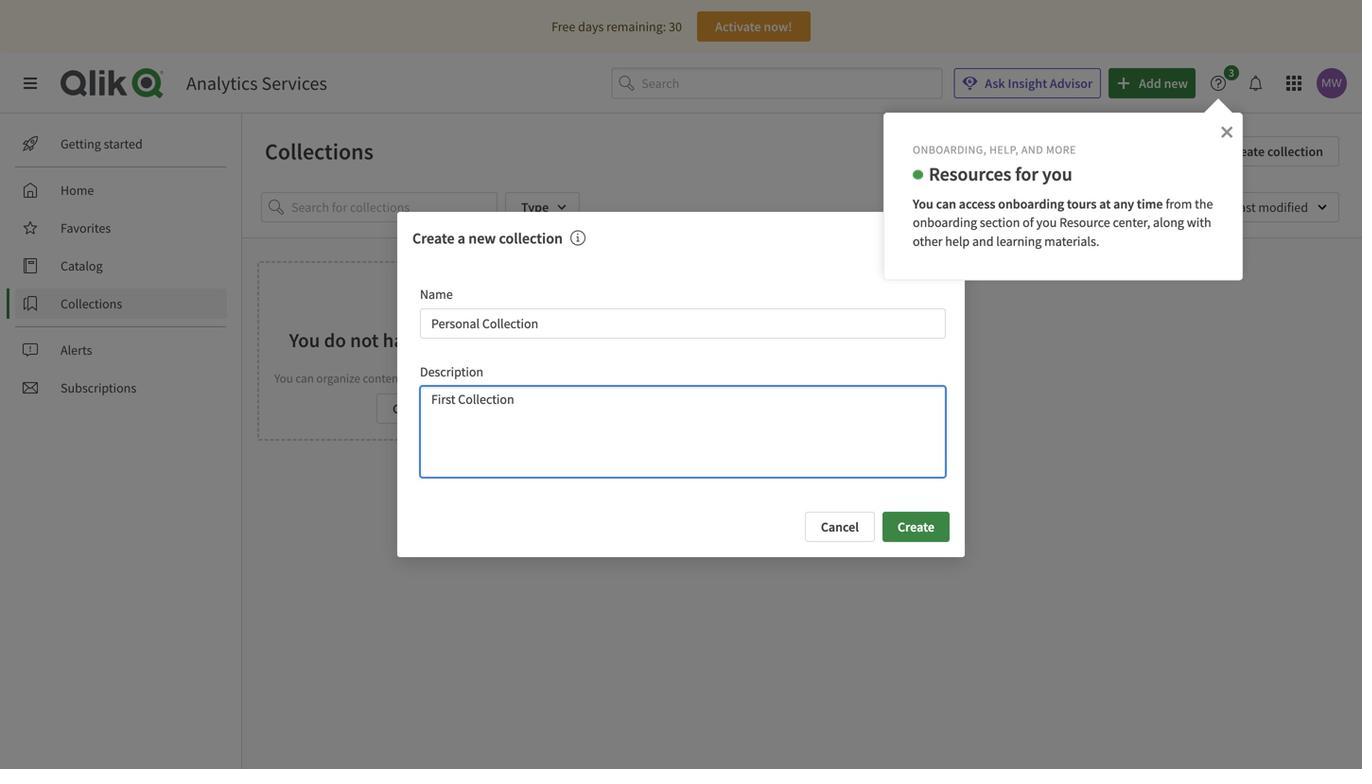 Task type: locate. For each thing, give the bounding box(es) containing it.
onboarding
[[998, 195, 1065, 212], [913, 214, 977, 231]]

2 vertical spatial collection
[[432, 400, 488, 417]]

analytics services element
[[186, 71, 327, 95]]

2 horizontal spatial collection
[[1268, 143, 1324, 160]]

0 horizontal spatial onboarding
[[913, 214, 977, 231]]

× button
[[1220, 117, 1234, 143]]

you down more
[[1043, 162, 1073, 186]]

section
[[980, 214, 1020, 231]]

0 horizontal spatial create collection button
[[377, 394, 504, 424]]

you left do
[[289, 328, 320, 352]]

and
[[1022, 142, 1044, 157], [973, 233, 994, 250]]

any inside × dialog
[[1114, 195, 1135, 212]]

0 vertical spatial you
[[913, 195, 934, 212]]

access
[[959, 195, 996, 212]]

favorites link
[[15, 213, 227, 243]]

services
[[262, 71, 327, 95]]

1 vertical spatial and
[[973, 233, 994, 250]]

0 horizontal spatial can
[[296, 370, 314, 386]]

are
[[549, 370, 565, 386]]

help
[[945, 233, 970, 250]]

0 horizontal spatial collection
[[432, 400, 488, 417]]

1 vertical spatial you
[[1037, 214, 1057, 231]]

from the onboarding section of you resource center, along with other help and learning materials.
[[913, 195, 1216, 250]]

any up description
[[428, 328, 459, 352]]

0 horizontal spatial and
[[973, 233, 994, 250]]

cancel
[[821, 519, 859, 536]]

for
[[1015, 162, 1039, 186]]

1 vertical spatial onboarding
[[913, 214, 977, 231]]

0 vertical spatial can
[[936, 195, 957, 212]]

can inside × dialog
[[936, 195, 957, 212]]

can inside create collection element
[[296, 370, 314, 386]]

collections down collections
[[489, 370, 546, 386]]

0 vertical spatial collection
[[1268, 143, 1324, 160]]

can left organize
[[296, 370, 314, 386]]

0 vertical spatial collections
[[265, 137, 374, 166]]

collection up last modified image
[[1268, 143, 1324, 160]]

can
[[936, 195, 957, 212], [296, 370, 314, 386]]

collections.
[[428, 370, 487, 386]]

alerts link
[[15, 335, 227, 365]]

1 horizontal spatial can
[[936, 195, 957, 212]]

catalog link
[[15, 251, 227, 281]]

favorites
[[61, 220, 111, 237]]

you for you do not have any collections yet.
[[289, 328, 320, 352]]

onboarding up close icon
[[913, 214, 977, 231]]

collections down catalog
[[61, 295, 122, 312]]

0 horizontal spatial create collection
[[393, 400, 488, 417]]

and up for
[[1022, 142, 1044, 157]]

ask insight advisor
[[985, 75, 1093, 92]]

you
[[913, 195, 934, 212], [289, 328, 320, 352], [274, 370, 293, 386]]

0 vertical spatial onboarding
[[998, 195, 1065, 212]]

a
[[458, 229, 466, 248]]

Name text field
[[420, 308, 946, 339]]

you up other
[[913, 195, 934, 212]]

onboarding, help, and more
[[913, 142, 1077, 157]]

and down section
[[973, 233, 994, 250]]

learning
[[997, 233, 1042, 250]]

resource
[[1060, 214, 1110, 231]]

you for you can access onboarding tours at any time
[[913, 195, 934, 212]]

activate now! link
[[697, 11, 811, 42]]

collections down services
[[265, 137, 374, 166]]

create right cancel on the bottom right of page
[[898, 519, 935, 536]]

onboarding up of
[[998, 195, 1065, 212]]

0 horizontal spatial any
[[428, 328, 459, 352]]

more
[[1046, 142, 1077, 157]]

now!
[[764, 18, 793, 35]]

0 horizontal spatial collections
[[61, 295, 122, 312]]

1 vertical spatial you
[[289, 328, 320, 352]]

you left organize
[[274, 370, 293, 386]]

do
[[324, 328, 346, 352]]

cancel button
[[805, 512, 875, 542]]

from
[[1166, 195, 1192, 212]]

create collection up last modified image
[[1228, 143, 1324, 160]]

create
[[1228, 143, 1265, 160], [413, 229, 455, 248], [393, 400, 430, 417], [898, 519, 935, 536]]

0 vertical spatial any
[[1114, 195, 1135, 212]]

create down into
[[393, 400, 430, 417]]

1 horizontal spatial collection
[[499, 229, 563, 248]]

description
[[420, 363, 484, 380]]

create collection button
[[1212, 136, 1340, 167], [377, 394, 504, 424]]

any right at
[[1114, 195, 1135, 212]]

activate now!
[[715, 18, 793, 35]]

onboarding,
[[913, 142, 987, 157]]

organize
[[316, 370, 360, 386]]

you right of
[[1037, 214, 1057, 231]]

you
[[1043, 162, 1073, 186], [1037, 214, 1057, 231]]

1 vertical spatial create collection
[[393, 400, 488, 417]]

1 horizontal spatial collections
[[265, 137, 374, 166]]

Description text field
[[420, 386, 946, 478]]

insight
[[1008, 75, 1047, 92]]

1 vertical spatial can
[[296, 370, 314, 386]]

getting started link
[[15, 129, 227, 159]]

create collection
[[1228, 143, 1324, 160], [393, 400, 488, 417]]

new
[[469, 229, 496, 248]]

any
[[1114, 195, 1135, 212], [428, 328, 459, 352]]

can for organize
[[296, 370, 314, 386]]

close sidebar menu image
[[23, 76, 38, 91]]

create collection button down you can organize content into collections. collections are private.
[[377, 394, 504, 424]]

you can access onboarding tours at any time
[[913, 195, 1163, 212]]

collections
[[265, 137, 374, 166], [61, 295, 122, 312], [489, 370, 546, 386]]

you inside × dialog
[[913, 195, 934, 212]]

1 horizontal spatial create collection
[[1228, 143, 1324, 160]]

collection right new
[[499, 229, 563, 248]]

0 vertical spatial and
[[1022, 142, 1044, 157]]

2 vertical spatial you
[[274, 370, 293, 386]]

catalog
[[61, 257, 103, 274]]

close image
[[927, 235, 942, 250]]

analytics
[[186, 71, 258, 95]]

home
[[61, 182, 94, 199]]

2 vertical spatial collections
[[489, 370, 546, 386]]

collection
[[1268, 143, 1324, 160], [499, 229, 563, 248], [432, 400, 488, 417]]

2 horizontal spatial collections
[[489, 370, 546, 386]]

1 horizontal spatial any
[[1114, 195, 1135, 212]]

can left access
[[936, 195, 957, 212]]

any inside create collection element
[[428, 328, 459, 352]]

1 horizontal spatial create collection button
[[1212, 136, 1340, 167]]

collection down "collections." at left
[[432, 400, 488, 417]]

create collection down you can organize content into collections. collections are private.
[[393, 400, 488, 417]]

create button
[[883, 512, 950, 542]]

1 vertical spatial collection
[[499, 229, 563, 248]]

1 vertical spatial create collection button
[[377, 394, 504, 424]]

resources
[[929, 162, 1012, 186]]

you can organize content into collections. collections are private.
[[274, 370, 606, 386]]

at
[[1100, 195, 1111, 212]]

×
[[1220, 117, 1234, 143]]

1 vertical spatial any
[[428, 328, 459, 352]]

and inside from the onboarding section of you resource center, along with other help and learning materials.
[[973, 233, 994, 250]]

remaining:
[[607, 18, 666, 35]]

create collection button up last modified image
[[1212, 136, 1340, 167]]

1 vertical spatial collections
[[61, 295, 122, 312]]



Task type: vqa. For each thing, say whether or not it's contained in the screenshot.
any
yes



Task type: describe. For each thing, give the bounding box(es) containing it.
into
[[405, 370, 425, 386]]

time
[[1137, 195, 1163, 212]]

collections
[[463, 328, 556, 352]]

filters region
[[242, 177, 1362, 237]]

× dialog
[[884, 113, 1243, 280]]

alerts
[[61, 342, 92, 359]]

0 vertical spatial you
[[1043, 162, 1073, 186]]

resources for you
[[929, 162, 1073, 186]]

you inside from the onboarding section of you resource center, along with other help and learning materials.
[[1037, 214, 1057, 231]]

along
[[1153, 214, 1185, 231]]

the
[[1195, 195, 1213, 212]]

searchbar element
[[611, 68, 943, 99]]

subscriptions link
[[15, 373, 227, 403]]

30
[[669, 18, 682, 35]]

create a new collection dialog
[[397, 212, 965, 557]]

analytics services
[[186, 71, 327, 95]]

activate
[[715, 18, 761, 35]]

create a new collection
[[413, 229, 563, 248]]

collections inside create collection element
[[489, 370, 546, 386]]

create left a
[[413, 229, 455, 248]]

have
[[383, 328, 424, 352]]

Search text field
[[642, 68, 943, 99]]

advisor
[[1050, 75, 1093, 92]]

ask insight advisor button
[[954, 68, 1101, 98]]

materials.
[[1045, 233, 1100, 250]]

subscriptions
[[61, 379, 136, 396]]

1 horizontal spatial onboarding
[[998, 195, 1065, 212]]

with
[[1187, 214, 1212, 231]]

navigation pane element
[[0, 121, 241, 411]]

days
[[578, 18, 604, 35]]

free days remaining: 30
[[552, 18, 682, 35]]

content
[[363, 370, 403, 386]]

home link
[[15, 175, 227, 205]]

collections link
[[15, 289, 227, 319]]

0 vertical spatial create collection button
[[1212, 136, 1340, 167]]

help,
[[990, 142, 1019, 157]]

can for access
[[936, 195, 957, 212]]

free
[[552, 18, 576, 35]]

onboarding inside from the onboarding section of you resource center, along with other help and learning materials.
[[913, 214, 977, 231]]

collections inside navigation pane element
[[61, 295, 122, 312]]

getting
[[61, 135, 101, 152]]

Search for collections text field
[[291, 192, 498, 222]]

not
[[350, 328, 379, 352]]

you for you can organize content into collections. collections are private.
[[274, 370, 293, 386]]

name
[[420, 286, 453, 303]]

last modified image
[[1221, 192, 1340, 222]]

create up last modified image
[[1228, 143, 1265, 160]]

other
[[913, 233, 943, 250]]

of
[[1023, 214, 1034, 231]]

started
[[104, 135, 143, 152]]

yet.
[[560, 328, 592, 352]]

create collection element
[[257, 261, 623, 441]]

tours
[[1067, 195, 1097, 212]]

ask
[[985, 75, 1005, 92]]

center,
[[1113, 214, 1151, 231]]

collection inside dialog
[[499, 229, 563, 248]]

getting started
[[61, 135, 143, 152]]

private.
[[568, 370, 606, 386]]

1 horizontal spatial and
[[1022, 142, 1044, 157]]

you do not have any collections yet.
[[289, 328, 592, 352]]

0 vertical spatial create collection
[[1228, 143, 1324, 160]]



